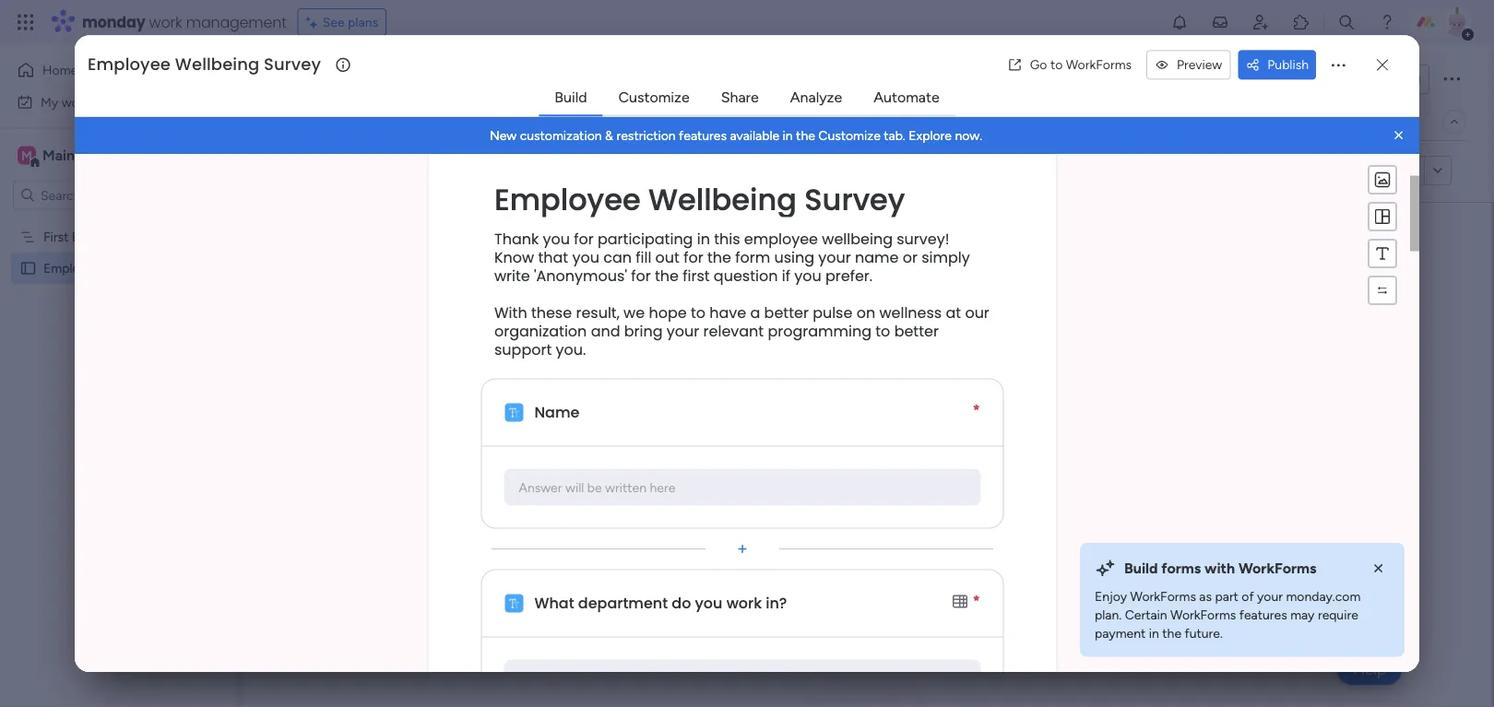Task type: vqa. For each thing, say whether or not it's contained in the screenshot.
Edit
yes



Task type: locate. For each thing, give the bounding box(es) containing it.
invite members image
[[1252, 13, 1270, 31]]

activity
[[1251, 72, 1296, 87]]

workforms up future.
[[1171, 607, 1237, 623]]

0 vertical spatial survey
[[594, 59, 690, 100]]

new
[[490, 128, 517, 144]]

0 vertical spatial automate
[[874, 88, 940, 106]]

/ for 1
[[1408, 72, 1413, 87]]

1 horizontal spatial being
[[504, 59, 586, 100]]

what
[[535, 594, 574, 614]]

automate right autopilot icon
[[1328, 114, 1386, 130]]

link
[[1398, 163, 1417, 179]]

employee up my work button
[[88, 53, 171, 76]]

0 vertical spatial /
[[1408, 72, 1413, 87]]

automate for automate
[[874, 88, 940, 106]]

close image inside build forms with workforms alert
[[1370, 560, 1389, 578]]

wellbeing down new customization & restriction features available in the customize tab. explore now.
[[649, 179, 797, 220]]

work
[[149, 12, 182, 32], [61, 94, 90, 110], [727, 594, 762, 614]]

1 horizontal spatial build
[[835, 426, 867, 444]]

department
[[578, 594, 668, 614]]

build up customization
[[555, 88, 587, 106]]

search everything image
[[1338, 13, 1356, 31]]

enjoy workforms as part of your monday.com plan. certain workforms features may require payment in the future.
[[1095, 589, 1361, 641]]

*
[[973, 402, 980, 419], [973, 593, 980, 610]]

1 vertical spatial /
[[1390, 114, 1395, 130]]

list box
[[0, 218, 235, 533]]

0 vertical spatial features
[[679, 128, 727, 144]]

employee well-being survey down the board in the left of the page
[[43, 261, 205, 276]]

2 horizontal spatial build
[[1125, 560, 1158, 578]]

0 horizontal spatial being
[[132, 261, 164, 276]]

customization tools toolbar
[[1368, 165, 1398, 306]]

0 horizontal spatial the
[[796, 128, 815, 144]]

0 horizontal spatial build
[[555, 88, 587, 106]]

1 horizontal spatial in
[[1149, 626, 1160, 641]]

the down the certain
[[1163, 626, 1182, 641]]

option
[[0, 220, 235, 224]]

automate
[[874, 88, 940, 106], [1328, 114, 1386, 130]]

1 horizontal spatial your
[[1258, 589, 1283, 604]]

show board description image
[[702, 70, 725, 89]]

wellbeing inside form form
[[649, 179, 797, 220]]

2 vertical spatial build
[[1125, 560, 1158, 578]]

work right monday
[[149, 12, 182, 32]]

0 vertical spatial employee wellbeing survey
[[88, 53, 321, 76]]

1 vertical spatial build
[[835, 426, 867, 444]]

in inside 'banner' banner
[[783, 128, 793, 144]]

list box containing first board
[[0, 218, 235, 533]]

main
[[42, 147, 75, 164]]

features
[[679, 128, 727, 144], [1240, 607, 1288, 623]]

my
[[41, 94, 58, 110]]

written
[[605, 480, 647, 496]]

work right my
[[61, 94, 90, 110]]

features left the available
[[679, 128, 727, 144]]

new customization & restriction features available in the customize tab. explore now.
[[490, 128, 983, 144]]

well- down the board in the left of the page
[[104, 261, 132, 276]]

1 vertical spatial close image
[[1370, 560, 1389, 578]]

your right building at the right bottom of the page
[[933, 355, 981, 386]]

0 horizontal spatial /
[[1390, 114, 1395, 130]]

add view image
[[421, 115, 428, 128]]

see plans
[[323, 14, 378, 30]]

build left forms
[[1125, 560, 1158, 578]]

0 horizontal spatial work
[[61, 94, 90, 110]]

1 horizontal spatial the
[[1163, 626, 1182, 641]]

0 vertical spatial wellbeing
[[175, 53, 260, 76]]

ruby anderson image
[[1443, 7, 1472, 37]]

2 horizontal spatial work
[[727, 594, 762, 614]]

build down let's start by building your form
[[835, 426, 867, 444]]

build inside button
[[835, 426, 867, 444]]

being up customization
[[504, 59, 586, 100]]

/ inside button
[[1408, 72, 1413, 87]]

start
[[750, 355, 800, 386]]

1 vertical spatial *
[[973, 593, 980, 610]]

automate inside "link"
[[874, 88, 940, 106]]

0 horizontal spatial customize
[[619, 88, 690, 106]]

1 component__icon image from the top
[[505, 404, 524, 422]]

0 vertical spatial component__icon image
[[505, 404, 524, 422]]

preview
[[1177, 57, 1223, 73]]

edit form
[[287, 163, 341, 179]]

automate up tab.
[[874, 88, 940, 106]]

1 vertical spatial automate
[[1328, 114, 1386, 130]]

0 vertical spatial the
[[796, 128, 815, 144]]

employee inside field
[[88, 53, 171, 76]]

work inside button
[[61, 94, 90, 110]]

0 horizontal spatial in
[[783, 128, 793, 144]]

close image inside 'banner' banner
[[1390, 127, 1409, 145]]

0 horizontal spatial survey
[[167, 261, 205, 276]]

tab list
[[539, 80, 956, 117]]

in?
[[766, 594, 787, 614]]

customize inside tab list
[[619, 88, 690, 106]]

workforms up the certain
[[1131, 589, 1197, 604]]

build form button
[[820, 417, 917, 454]]

being
[[504, 59, 586, 100], [132, 261, 164, 276]]

1 horizontal spatial customize
[[819, 128, 881, 144]]

1 vertical spatial the
[[1163, 626, 1182, 641]]

2 * from the top
[[973, 593, 980, 610]]

automate link
[[859, 81, 955, 114]]

2 component__icon image from the top
[[505, 595, 524, 613]]

may
[[1291, 607, 1315, 623]]

survey inside form form
[[805, 179, 906, 220]]

form
[[1367, 163, 1395, 179], [313, 163, 341, 179], [987, 355, 1039, 386], [871, 426, 902, 444]]

by
[[432, 162, 448, 180], [806, 355, 833, 386]]

/ left 4
[[1390, 114, 1395, 130]]

certain
[[1125, 607, 1168, 623]]

automate for automate / 4
[[1328, 114, 1386, 130]]

workspace selection element
[[18, 144, 154, 168]]

the inside 'banner' banner
[[796, 128, 815, 144]]

close image
[[1390, 127, 1409, 145], [1370, 560, 1389, 578]]

/
[[1408, 72, 1413, 87], [1390, 114, 1395, 130]]

see plans button
[[298, 8, 387, 36]]

1 vertical spatial wellbeing
[[649, 179, 797, 220]]

in down the certain
[[1149, 626, 1160, 641]]

autopilot image
[[1305, 109, 1321, 133]]

your
[[933, 355, 981, 386], [1258, 589, 1283, 604]]

component__icon image
[[505, 404, 524, 422], [505, 595, 524, 613]]

notifications image
[[1171, 13, 1189, 31]]

answer will be written here
[[519, 480, 676, 496]]

0 vertical spatial survey
[[264, 53, 321, 76]]

component__icon image left "name"
[[505, 404, 524, 422]]

0 horizontal spatial by
[[432, 162, 448, 180]]

employee wellbeing survey down "monday work management"
[[88, 53, 321, 76]]

1 horizontal spatial employee well-being survey
[[280, 59, 690, 100]]

build for build forms with workforms
[[1125, 560, 1158, 578]]

0 horizontal spatial wellbeing
[[175, 53, 260, 76]]

2 vertical spatial work
[[727, 594, 762, 614]]

1 vertical spatial well-
[[104, 261, 132, 276]]

powered by
[[370, 162, 448, 180]]

employee well-being survey
[[280, 59, 690, 100], [43, 261, 205, 276]]

1 vertical spatial survey
[[167, 261, 205, 276]]

0 horizontal spatial automate
[[874, 88, 940, 106]]

0 vertical spatial *
[[973, 402, 980, 419]]

0 horizontal spatial close image
[[1370, 560, 1389, 578]]

0 horizontal spatial employee well-being survey
[[43, 261, 205, 276]]

employee wellbeing survey inside field
[[88, 53, 321, 76]]

share link
[[706, 81, 774, 114]]

1 vertical spatial survey
[[805, 179, 906, 220]]

/ left 1
[[1408, 72, 1413, 87]]

available
[[730, 128, 780, 144]]

banner banner
[[75, 117, 1420, 154]]

component__icon image for what
[[505, 595, 524, 613]]

home button
[[11, 55, 198, 85]]

form inside button
[[313, 163, 341, 179]]

1 horizontal spatial by
[[806, 355, 833, 386]]

/ for 4
[[1390, 114, 1395, 130]]

build
[[555, 88, 587, 106], [835, 426, 867, 444], [1125, 560, 1158, 578]]

with
[[1205, 560, 1235, 578]]

table button
[[280, 107, 352, 137]]

1 horizontal spatial automate
[[1328, 114, 1386, 130]]

by right powered
[[432, 162, 448, 180]]

form for build form
[[871, 426, 902, 444]]

wellbeing
[[175, 53, 260, 76], [649, 179, 797, 220]]

0 horizontal spatial employee wellbeing survey
[[88, 53, 321, 76]]

1 vertical spatial in
[[1149, 626, 1160, 641]]

by right start
[[806, 355, 833, 386]]

Search in workspace field
[[39, 185, 154, 206]]

1 horizontal spatial survey
[[805, 179, 906, 220]]

1 horizontal spatial features
[[1240, 607, 1288, 623]]

menu image
[[1374, 208, 1392, 226]]

1 vertical spatial employee well-being survey
[[43, 261, 205, 276]]

1 vertical spatial employee wellbeing survey
[[495, 179, 906, 220]]

workforms up of
[[1239, 560, 1317, 578]]

menu image
[[1374, 245, 1392, 263]]

work for monday
[[149, 12, 182, 32]]

1 vertical spatial component__icon image
[[505, 595, 524, 613]]

0 vertical spatial by
[[432, 162, 448, 180]]

future.
[[1185, 626, 1223, 641]]

survey
[[264, 53, 321, 76], [805, 179, 906, 220]]

restriction
[[617, 128, 676, 144]]

0 vertical spatial in
[[783, 128, 793, 144]]

1 horizontal spatial work
[[149, 12, 182, 32]]

workforms inside button
[[1066, 57, 1132, 73]]

0 horizontal spatial your
[[933, 355, 981, 386]]

employee wellbeing survey down new customization & restriction features available in the customize tab. explore now.
[[495, 179, 906, 220]]

1 horizontal spatial /
[[1408, 72, 1413, 87]]

0 vertical spatial close image
[[1390, 127, 1409, 145]]

apps image
[[1293, 13, 1311, 31]]

1 vertical spatial work
[[61, 94, 90, 110]]

0 vertical spatial employee well-being survey
[[280, 59, 690, 100]]

employee inside form form
[[495, 179, 641, 220]]

1 vertical spatial your
[[1258, 589, 1283, 604]]

employee down customization
[[495, 179, 641, 220]]

1 vertical spatial customize
[[819, 128, 881, 144]]

1 vertical spatial by
[[806, 355, 833, 386]]

form for copy form link
[[1367, 163, 1395, 179]]

the
[[796, 128, 815, 144], [1163, 626, 1182, 641]]

build inside alert
[[1125, 560, 1158, 578]]

0 vertical spatial build
[[555, 88, 587, 106]]

1 horizontal spatial well-
[[430, 59, 504, 100]]

invite
[[1373, 72, 1405, 87]]

workforms right to
[[1066, 57, 1132, 73]]

work left in?
[[727, 594, 762, 614]]

well-
[[430, 59, 504, 100], [104, 261, 132, 276]]

the down analyze on the right top of page
[[796, 128, 815, 144]]

workforms
[[1066, 57, 1132, 73], [1239, 560, 1317, 578], [1131, 589, 1197, 604], [1171, 607, 1237, 623]]

Employee well-being survey field
[[276, 59, 694, 100]]

0 vertical spatial being
[[504, 59, 586, 100]]

features down of
[[1240, 607, 1288, 623]]

wellbeing down management on the left
[[175, 53, 260, 76]]

1 horizontal spatial close image
[[1390, 127, 1409, 145]]

survey down tab.
[[805, 179, 906, 220]]

go
[[1030, 57, 1048, 73]]

customize up restriction
[[619, 88, 690, 106]]

1 vertical spatial features
[[1240, 607, 1288, 623]]

customize left tab.
[[819, 128, 881, 144]]

well- up new
[[430, 59, 504, 100]]

0 horizontal spatial features
[[679, 128, 727, 144]]

0 horizontal spatial survey
[[264, 53, 321, 76]]

survey up table button
[[264, 53, 321, 76]]

your right of
[[1258, 589, 1283, 604]]

1 horizontal spatial employee wellbeing survey
[[495, 179, 906, 220]]

employee down first board
[[43, 261, 101, 276]]

0 vertical spatial your
[[933, 355, 981, 386]]

component__icon image left what
[[505, 595, 524, 613]]

component__icon image for name
[[505, 404, 524, 422]]

form form
[[75, 0, 1420, 708]]

1 horizontal spatial wellbeing
[[649, 179, 797, 220]]

in right the available
[[783, 128, 793, 144]]

table
[[308, 114, 339, 130]]

workforms logo image
[[455, 156, 560, 186]]

invite / 1 button
[[1339, 65, 1430, 94]]

0 vertical spatial customize
[[619, 88, 690, 106]]

employee well-being survey up new
[[280, 59, 690, 100]]

0 vertical spatial work
[[149, 12, 182, 32]]

being down search in workspace field
[[132, 261, 164, 276]]

0 vertical spatial well-
[[430, 59, 504, 100]]



Task type: describe. For each thing, give the bounding box(es) containing it.
now.
[[955, 128, 983, 144]]

1
[[1416, 72, 1422, 87]]

explore
[[909, 128, 952, 144]]

management
[[186, 12, 287, 32]]

payment
[[1095, 626, 1146, 641]]

what department do you work in?
[[535, 594, 787, 614]]

form for edit form
[[313, 163, 341, 179]]

enjoy
[[1095, 589, 1128, 604]]

monday work management
[[82, 12, 287, 32]]

add new question image
[[733, 540, 752, 559]]

here
[[650, 480, 676, 496]]

invite / 1
[[1373, 72, 1422, 87]]

main workspace
[[42, 147, 151, 164]]

my work button
[[11, 87, 198, 117]]

see
[[323, 14, 345, 30]]

my work
[[41, 94, 90, 110]]

powered
[[370, 162, 428, 180]]

be
[[587, 480, 602, 496]]

features inside enjoy workforms as part of your monday.com plan. certain workforms features may require payment in the future.
[[1240, 607, 1288, 623]]

form button
[[352, 107, 410, 137]]

1 vertical spatial being
[[132, 261, 164, 276]]

copy
[[1333, 163, 1364, 179]]

select product image
[[17, 13, 35, 31]]

monday.com
[[1286, 589, 1361, 604]]

more actions image
[[1329, 56, 1348, 74]]

form
[[366, 114, 396, 130]]

public board image
[[19, 260, 37, 277]]

workspace
[[78, 147, 151, 164]]

of
[[1242, 589, 1254, 604]]

Employee Wellbeing Survey field
[[83, 53, 333, 77]]

survey inside field
[[264, 53, 321, 76]]

m
[[21, 148, 32, 163]]

survey inside list box
[[167, 261, 205, 276]]

build for build form
[[835, 426, 867, 444]]

edit form button
[[280, 156, 348, 186]]

workspace image
[[18, 145, 36, 166]]

work inside form form
[[727, 594, 762, 614]]

dapulse integrations image
[[1115, 115, 1129, 129]]

analyze link
[[776, 81, 857, 114]]

plans
[[348, 14, 378, 30]]

copy form link button
[[1299, 156, 1424, 186]]

background color and image selector image
[[1374, 171, 1392, 189]]

employee up table
[[280, 59, 423, 100]]

share
[[721, 88, 759, 106]]

name
[[535, 403, 580, 423]]

the inside enjoy workforms as part of your monday.com plan. certain workforms features may require payment in the future.
[[1163, 626, 1182, 641]]

first
[[43, 229, 69, 245]]

integrate
[[1136, 114, 1189, 130]]

4
[[1398, 114, 1406, 130]]

wellbeing inside employee wellbeing survey field
[[175, 53, 260, 76]]

your inside enjoy workforms as part of your monday.com plan. certain workforms features may require payment in the future.
[[1258, 589, 1283, 604]]

part
[[1215, 589, 1239, 604]]

answer
[[519, 480, 562, 496]]

monday
[[82, 12, 145, 32]]

customize link
[[604, 81, 705, 114]]

help button
[[1338, 655, 1402, 685]]

features inside 'banner' banner
[[679, 128, 727, 144]]

let's
[[698, 355, 743, 386]]

forms
[[1162, 560, 1201, 578]]

customize inside 'banner' banner
[[819, 128, 881, 144]]

to
[[1051, 57, 1063, 73]]

inbox image
[[1211, 13, 1230, 31]]

collapse board header image
[[1448, 114, 1462, 129]]

board
[[72, 229, 106, 245]]

go to workforms
[[1030, 57, 1132, 73]]

employee wellbeing survey inside form form
[[495, 179, 906, 220]]

work for my
[[61, 94, 90, 110]]

tab list containing build
[[539, 80, 956, 117]]

name button
[[532, 398, 973, 428]]

publish button
[[1238, 50, 1317, 80]]

publish
[[1268, 57, 1309, 73]]

preview button
[[1147, 50, 1231, 80]]

help
[[1354, 661, 1387, 679]]

let's start by building your form
[[698, 355, 1039, 386]]

1 horizontal spatial survey
[[594, 59, 690, 100]]

customization
[[520, 128, 602, 144]]

help image
[[1378, 13, 1397, 31]]

building
[[839, 355, 927, 386]]

analyze
[[790, 88, 843, 106]]

build link
[[540, 81, 602, 114]]

build forms with workforms alert
[[1080, 543, 1405, 657]]

in inside enjoy workforms as part of your monday.com plan. certain workforms features may require payment in the future.
[[1149, 626, 1160, 641]]

&
[[605, 128, 614, 144]]

1 * from the top
[[973, 402, 980, 419]]

home
[[42, 62, 78, 78]]

automate / 4
[[1328, 114, 1406, 130]]

will
[[565, 480, 584, 496]]

edit
[[287, 163, 310, 179]]

as
[[1200, 589, 1212, 604]]

go to workforms button
[[1001, 50, 1139, 80]]

copy form link
[[1333, 163, 1417, 179]]

require
[[1318, 607, 1359, 623]]

first board
[[43, 229, 106, 245]]

tab.
[[884, 128, 906, 144]]

build for build
[[555, 88, 587, 106]]

0 horizontal spatial well-
[[104, 261, 132, 276]]

build form
[[835, 426, 902, 444]]

do
[[672, 594, 691, 614]]

you
[[695, 594, 723, 614]]

plan.
[[1095, 607, 1122, 623]]

activity button
[[1244, 65, 1331, 94]]



